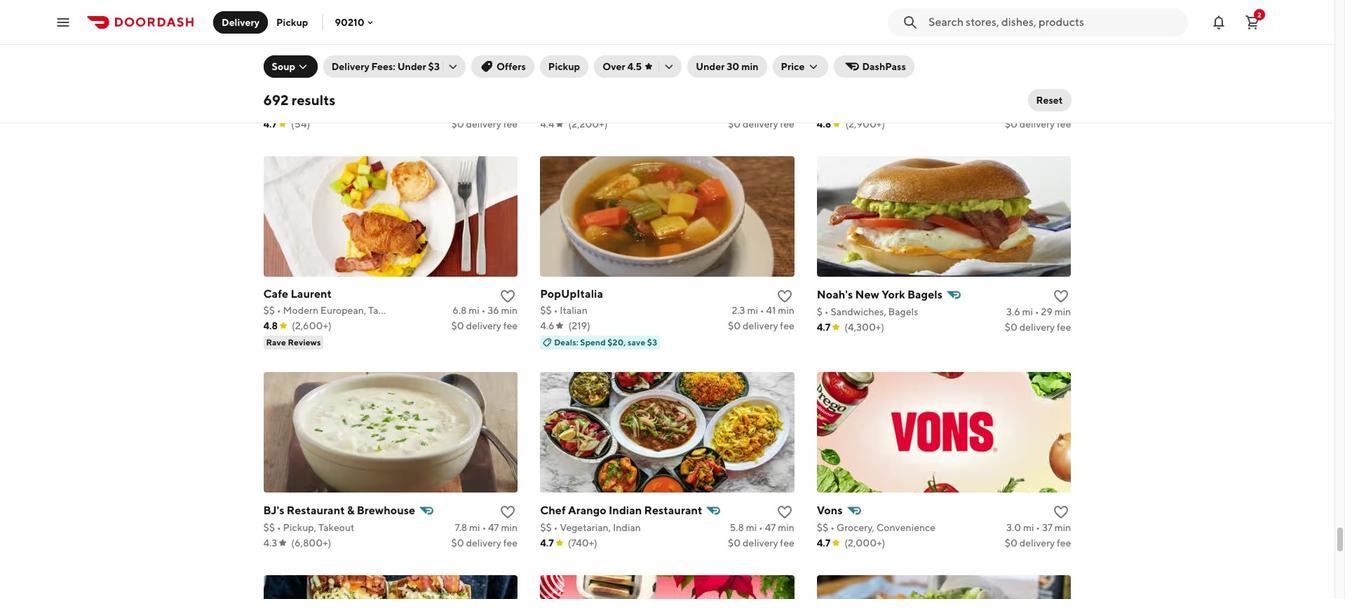Task type: describe. For each thing, give the bounding box(es) containing it.
fee for 2.3 mi • 41 min
[[780, 320, 795, 332]]

pickup,
[[283, 522, 317, 534]]

fee down price
[[780, 118, 795, 130]]

$$ • grocery, convenience
[[817, 522, 936, 534]]

brewhouse
[[357, 504, 416, 518]]

$​0 delivery fee for 3.0
[[1005, 538, 1072, 549]]

arango
[[568, 504, 607, 518]]

4.6
[[540, 320, 555, 332]]

min for 7.8 mi • 47 min
[[501, 522, 518, 534]]

37
[[1043, 522, 1053, 534]]

dashpass
[[863, 61, 906, 72]]

delivery for 3.0
[[1020, 538, 1055, 549]]

(54)
[[291, 118, 310, 130]]

$​0 delivery fee for 3.6
[[1005, 322, 1072, 333]]

delivery for 3.6
[[1020, 322, 1055, 333]]

30
[[727, 61, 740, 72]]

mi for 6.8
[[469, 305, 480, 316]]

$$ for $$ • pickup, takeout
[[263, 522, 275, 534]]

price button
[[773, 55, 829, 78]]

deals:
[[554, 337, 579, 348]]

0 vertical spatial takeout
[[368, 305, 405, 316]]

reset
[[1037, 95, 1063, 106]]

90210 button
[[335, 16, 376, 28]]

4.4
[[540, 118, 555, 130]]

offers
[[497, 61, 526, 72]]

(740+)
[[568, 538, 598, 549]]

cafe
[[263, 287, 288, 301]]

• down cafe
[[277, 305, 281, 316]]

(219)
[[569, 320, 591, 332]]

$$ for $$ • modern european, takeout
[[263, 305, 275, 316]]

$$ • pickup, takeout
[[263, 522, 355, 534]]

offers button
[[472, 55, 535, 78]]

delivery button
[[213, 11, 268, 33]]

7.8
[[455, 522, 467, 534]]

click to add this store to your saved list image for 37
[[1053, 504, 1070, 521]]

• left 37
[[1036, 522, 1041, 534]]

(4,300+)
[[845, 322, 885, 333]]

donuts,
[[283, 103, 318, 114]]

european,
[[321, 305, 366, 316]]

• left 24
[[1035, 103, 1040, 114]]

4.8 for (2,900+)
[[817, 118, 832, 130]]

&
[[347, 504, 355, 518]]

min for 6.8 mi • 36 min
[[501, 305, 518, 316]]

vegetarian,
[[560, 522, 611, 534]]

notification bell image
[[1211, 14, 1228, 31]]

magee's
[[263, 85, 307, 98]]

$ • sandwiches, bagels
[[817, 306, 919, 318]]

• right $
[[825, 306, 829, 318]]

2.3 mi • 41 min
[[732, 305, 795, 316]]

over 4.5
[[603, 61, 642, 72]]

over
[[603, 61, 626, 72]]

soup
[[272, 61, 295, 72]]

0 vertical spatial click to add this store to your saved list image
[[1053, 85, 1070, 101]]

chef
[[540, 504, 566, 518]]

price
[[781, 61, 805, 72]]

Store search: begin typing to search for stores available on DoorDash text field
[[929, 14, 1180, 30]]

delivery fees: under $3
[[332, 61, 440, 72]]

$20,
[[608, 337, 626, 348]]

29
[[1042, 306, 1053, 318]]

3.0
[[1007, 522, 1022, 534]]

7.8 mi • 47 min
[[455, 522, 518, 534]]

(2,000+)
[[845, 538, 886, 549]]

6.8
[[453, 305, 467, 316]]

under 30 min
[[696, 61, 759, 72]]

fees:
[[372, 61, 396, 72]]

york
[[882, 288, 906, 301]]

$​0 for 2.3
[[728, 320, 741, 332]]

results
[[292, 92, 336, 108]]

sweets
[[320, 103, 352, 114]]

fee left 4.4
[[504, 118, 518, 130]]

min for 2.2 mi • 24 min
[[1055, 103, 1072, 114]]

delivery down the "under 30 min"
[[743, 118, 778, 130]]

1 vertical spatial indian
[[613, 522, 641, 534]]

3.6 mi • 29 min
[[1007, 306, 1072, 318]]

0 vertical spatial pickup button
[[268, 11, 317, 33]]

grocery,
[[837, 522, 875, 534]]

$​0 for 6.8
[[451, 320, 464, 332]]

save
[[628, 337, 646, 348]]

italian
[[560, 305, 588, 316]]

2 restaurant from the left
[[644, 504, 703, 518]]

0 vertical spatial indian
[[609, 504, 642, 518]]

delivery for delivery fees: under $3
[[332, 61, 370, 72]]

popupitalia
[[540, 287, 603, 301]]

$​0 delivery fee down 30
[[728, 118, 795, 130]]

reset button
[[1028, 89, 1072, 112]]

mi for 3.0
[[1024, 522, 1034, 534]]

• left 41
[[760, 305, 764, 316]]

spend
[[580, 337, 606, 348]]

bj's
[[263, 504, 285, 518]]

fee for 6.8 mi • 36 min
[[504, 320, 518, 332]]

3 items, open order cart image
[[1245, 14, 1261, 31]]

bagels for noah's new york bagels
[[908, 288, 943, 301]]

delivery for 2.3
[[743, 320, 778, 332]]

(2,900+)
[[846, 118, 885, 130]]

click to add this store to your saved list image for chef arango indian restaurant
[[777, 504, 793, 521]]

delivery down 2.2 mi • 24 min
[[1020, 118, 1055, 130]]

0 horizontal spatial $3
[[428, 61, 440, 72]]

delivery for delivery
[[222, 16, 260, 28]]

donuts
[[309, 85, 348, 98]]

• down vons
[[831, 522, 835, 534]]

2.2
[[1007, 103, 1021, 114]]

• right 7.8 on the bottom of the page
[[482, 522, 486, 534]]

4.7 for noah's new york bagels
[[817, 322, 831, 333]]

mi for 2.3
[[747, 305, 758, 316]]

click to add this store to your saved list image for 47
[[500, 504, 516, 521]]

under 30 min button
[[688, 55, 767, 78]]

41
[[766, 305, 776, 316]]

• left 29
[[1035, 306, 1040, 318]]

pickup for the topmost pickup button
[[276, 16, 308, 28]]



Task type: vqa. For each thing, say whether or not it's contained in the screenshot.


Task type: locate. For each thing, give the bounding box(es) containing it.
mi right 6.8
[[469, 305, 480, 316]]

$​0 for 3.0
[[1005, 538, 1018, 549]]

$$ inside magee's donuts $$ • donuts, sweets
[[263, 103, 275, 114]]

$​0 for 3.6
[[1005, 322, 1018, 333]]

restaurant
[[287, 504, 345, 518], [644, 504, 703, 518]]

1 horizontal spatial 4.8
[[817, 118, 832, 130]]

0 vertical spatial delivery
[[222, 16, 260, 28]]

mi for 3.6
[[1023, 306, 1034, 318]]

delivery down 3.0 mi • 37 min
[[1020, 538, 1055, 549]]

1 vertical spatial $3
[[647, 337, 658, 348]]

(6,800+)
[[291, 538, 331, 549]]

modern
[[283, 305, 319, 316]]

min for 3.6 mi • 29 min
[[1055, 306, 1072, 318]]

$$ • vegetarian, indian
[[540, 522, 641, 534]]

fee for 5.8 mi • 47 min
[[780, 538, 795, 549]]

min for 2.3 mi • 41 min
[[778, 305, 795, 316]]

pickup
[[276, 16, 308, 28], [549, 61, 580, 72]]

• down magee's
[[277, 103, 281, 114]]

mi for 2.2
[[1023, 103, 1034, 114]]

chef arango indian restaurant
[[540, 504, 703, 518]]

delivery
[[222, 16, 260, 28], [332, 61, 370, 72]]

1 vertical spatial pickup button
[[540, 55, 589, 78]]

mi right 3.6
[[1023, 306, 1034, 318]]

click to add this store to your saved list image up 3.0 mi • 37 min
[[1053, 504, 1070, 521]]

1 horizontal spatial under
[[696, 61, 725, 72]]

delivery for 5.8
[[743, 538, 778, 549]]

4.7 for chef arango indian restaurant
[[540, 538, 554, 549]]

min for 3.0 mi • 37 min
[[1055, 522, 1072, 534]]

click to add this store to your saved list image up 3.6 mi • 29 min
[[1053, 288, 1070, 305]]

pickup left over
[[549, 61, 580, 72]]

delivery down '2.3 mi • 41 min'
[[743, 320, 778, 332]]

36
[[488, 305, 499, 316]]

5.8 mi • 47 min
[[730, 522, 795, 534]]

0 vertical spatial $3
[[428, 61, 440, 72]]

692
[[263, 92, 289, 108]]

$​0 for 7.8
[[451, 538, 464, 549]]

$​0 delivery fee down 3.6 mi • 29 min
[[1005, 322, 1072, 333]]

• down the chef
[[554, 522, 558, 534]]

bagels
[[908, 288, 943, 301], [889, 306, 919, 318]]

mi right 2.3
[[747, 305, 758, 316]]

soup button
[[263, 55, 318, 78]]

indian down "chef arango indian restaurant"
[[613, 522, 641, 534]]

$$ down the chef
[[540, 522, 552, 534]]

$​0 for 5.8
[[728, 538, 741, 549]]

1 vertical spatial takeout
[[318, 522, 355, 534]]

magee's donuts $$ • donuts, sweets
[[263, 85, 352, 114]]

fee down the 5.8 mi • 47 min
[[780, 538, 795, 549]]

4.8 up rave
[[263, 320, 278, 332]]

bagels right york
[[908, 288, 943, 301]]

bagels down york
[[889, 306, 919, 318]]

47 for brewhouse
[[488, 522, 499, 534]]

$​0 delivery fee
[[451, 118, 518, 130], [728, 118, 795, 130], [1005, 118, 1072, 130], [451, 320, 518, 332], [728, 320, 795, 332], [1005, 322, 1072, 333], [451, 538, 518, 549], [728, 538, 795, 549], [1005, 538, 1072, 549]]

deals: spend $20, save $3
[[554, 337, 658, 348]]

delivery inside button
[[222, 16, 260, 28]]

1 horizontal spatial restaurant
[[644, 504, 703, 518]]

mi right the '5.8'
[[746, 522, 757, 534]]

pickup button left over
[[540, 55, 589, 78]]

• up 4.6
[[554, 305, 558, 316]]

• left 36
[[482, 305, 486, 316]]

$$ up 4.3
[[263, 522, 275, 534]]

delivery down the 6.8 mi • 36 min
[[466, 320, 502, 332]]

under
[[398, 61, 426, 72], [696, 61, 725, 72]]

pickup button
[[268, 11, 317, 33], [540, 55, 589, 78]]

noah's
[[817, 288, 853, 301]]

47 for restaurant
[[765, 522, 776, 534]]

delivery down 'offers' button
[[466, 118, 502, 130]]

$​0 delivery fee down 7.8 mi • 47 min
[[451, 538, 518, 549]]

delivery
[[466, 118, 502, 130], [743, 118, 778, 130], [1020, 118, 1055, 130], [466, 320, 502, 332], [743, 320, 778, 332], [1020, 322, 1055, 333], [466, 538, 502, 549], [743, 538, 778, 549], [1020, 538, 1055, 549]]

0 horizontal spatial takeout
[[318, 522, 355, 534]]

bj's restaurant & brewhouse
[[263, 504, 416, 518]]

0 horizontal spatial restaurant
[[287, 504, 345, 518]]

rave reviews
[[266, 337, 321, 348]]

2.2 mi • 24 min
[[1007, 103, 1072, 114]]

$$ down vons
[[817, 522, 829, 534]]

4.8 left (2,900+)
[[817, 118, 832, 130]]

$​0 delivery fee for 2.3
[[728, 320, 795, 332]]

$​0 delivery fee down 3.0 mi • 37 min
[[1005, 538, 1072, 549]]

min right 24
[[1055, 103, 1072, 114]]

$​0 delivery fee for 5.8
[[728, 538, 795, 549]]

fee down '2.3 mi • 41 min'
[[780, 320, 795, 332]]

under inside button
[[696, 61, 725, 72]]

1 horizontal spatial $3
[[647, 337, 658, 348]]

click to add this store to your saved list image
[[500, 288, 516, 305], [777, 288, 793, 305], [500, 504, 516, 521], [1053, 504, 1070, 521]]

5.8
[[730, 522, 744, 534]]

1 vertical spatial bagels
[[889, 306, 919, 318]]

click to add this store to your saved list image up 7.8 mi • 47 min
[[500, 504, 516, 521]]

mi right 7.8 on the bottom of the page
[[469, 522, 480, 534]]

delivery for 7.8
[[466, 538, 502, 549]]

$​0 delivery fee down '2.3 mi • 41 min'
[[728, 320, 795, 332]]

$
[[817, 306, 823, 318]]

under left 30
[[696, 61, 725, 72]]

over 4.5 button
[[594, 55, 682, 78]]

min right 7.8 on the bottom of the page
[[501, 522, 518, 534]]

0 horizontal spatial 4.8
[[263, 320, 278, 332]]

1 vertical spatial click to add this store to your saved list image
[[1053, 288, 1070, 305]]

2
[[1258, 10, 1262, 19]]

laurent
[[291, 287, 332, 301]]

$​0 delivery fee for 7.8
[[451, 538, 518, 549]]

convenience
[[877, 522, 936, 534]]

4.8 for (2,600+)
[[263, 320, 278, 332]]

$​0 delivery fee down 2.2 mi • 24 min
[[1005, 118, 1072, 130]]

$​0 delivery fee down the 5.8 mi • 47 min
[[728, 538, 795, 549]]

fee for 3.0 mi • 37 min
[[1057, 538, 1072, 549]]

indian right arango
[[609, 504, 642, 518]]

0 vertical spatial pickup
[[276, 16, 308, 28]]

47 right 7.8 on the bottom of the page
[[488, 522, 499, 534]]

0 vertical spatial bagels
[[908, 288, 943, 301]]

min right 30
[[742, 61, 759, 72]]

vons
[[817, 504, 843, 518]]

1 47 from the left
[[488, 522, 499, 534]]

min right 29
[[1055, 306, 1072, 318]]

dashpass button
[[835, 55, 915, 78]]

click to add this store to your saved list image right 36
[[500, 288, 516, 305]]

0 horizontal spatial pickup
[[276, 16, 308, 28]]

fee for 3.6 mi • 29 min
[[1057, 322, 1072, 333]]

$$ • modern european, takeout
[[263, 305, 405, 316]]

$$ down magee's
[[263, 103, 275, 114]]

1 under from the left
[[398, 61, 426, 72]]

2 vertical spatial click to add this store to your saved list image
[[777, 504, 793, 521]]

fee down the 6.8 mi • 36 min
[[504, 320, 518, 332]]

1 horizontal spatial pickup button
[[540, 55, 589, 78]]

$3
[[428, 61, 440, 72], [647, 337, 658, 348]]

(2,600+)
[[292, 320, 332, 332]]

min right 37
[[1055, 522, 1072, 534]]

2 under from the left
[[696, 61, 725, 72]]

1 restaurant from the left
[[287, 504, 345, 518]]

$3 right fees:
[[428, 61, 440, 72]]

4.8
[[817, 118, 832, 130], [263, 320, 278, 332]]

$​0
[[451, 118, 464, 130], [728, 118, 741, 130], [1005, 118, 1018, 130], [451, 320, 464, 332], [728, 320, 741, 332], [1005, 322, 1018, 333], [451, 538, 464, 549], [728, 538, 741, 549], [1005, 538, 1018, 549]]

4.3
[[263, 538, 277, 549]]

bagels for $ • sandwiches, bagels
[[889, 306, 919, 318]]

692 results
[[263, 92, 336, 108]]

1 horizontal spatial pickup
[[549, 61, 580, 72]]

• inside magee's donuts $$ • donuts, sweets
[[277, 103, 281, 114]]

takeout
[[368, 305, 405, 316], [318, 522, 355, 534]]

takeout right the european,
[[368, 305, 405, 316]]

click to add this store to your saved list image for 36
[[500, 288, 516, 305]]

$$ down cafe
[[263, 305, 275, 316]]

6.8 mi • 36 min
[[453, 305, 518, 316]]

min inside button
[[742, 61, 759, 72]]

4.7 down $
[[817, 322, 831, 333]]

0 horizontal spatial 47
[[488, 522, 499, 534]]

open menu image
[[55, 14, 72, 31]]

0 horizontal spatial delivery
[[222, 16, 260, 28]]

24
[[1042, 103, 1053, 114]]

• up 4.3
[[277, 522, 281, 534]]

mi for 5.8
[[746, 522, 757, 534]]

takeout down bj's restaurant & brewhouse
[[318, 522, 355, 534]]

delivery down 3.6 mi • 29 min
[[1020, 322, 1055, 333]]

1 vertical spatial delivery
[[332, 61, 370, 72]]

$$ up 4.6
[[540, 305, 552, 316]]

$$ for $$ • vegetarian, indian
[[540, 522, 552, 534]]

noah's new york bagels
[[817, 288, 943, 301]]

mi
[[1023, 103, 1034, 114], [469, 305, 480, 316], [747, 305, 758, 316], [1023, 306, 1034, 318], [469, 522, 480, 534], [746, 522, 757, 534], [1024, 522, 1034, 534]]

$3 right save
[[647, 337, 658, 348]]

4.5
[[628, 61, 642, 72]]

$$ for $$ • grocery, convenience
[[817, 522, 829, 534]]

3.6
[[1007, 306, 1021, 318]]

1 horizontal spatial takeout
[[368, 305, 405, 316]]

2 47 from the left
[[765, 522, 776, 534]]

min for 5.8 mi • 47 min
[[778, 522, 795, 534]]

click to add this store to your saved list image
[[1053, 85, 1070, 101], [1053, 288, 1070, 305], [777, 504, 793, 521]]

4.7 down vons
[[817, 538, 831, 549]]

rave
[[266, 337, 286, 348]]

0 vertical spatial 4.8
[[817, 118, 832, 130]]

$​0 delivery fee for 6.8
[[451, 320, 518, 332]]

delivery down the 5.8 mi • 47 min
[[743, 538, 778, 549]]

click to add this store to your saved list image up 2.2 mi • 24 min
[[1053, 85, 1070, 101]]

$​0 delivery fee down the 6.8 mi • 36 min
[[451, 320, 518, 332]]

47 right the '5.8'
[[765, 522, 776, 534]]

pickup up soup button
[[276, 16, 308, 28]]

fee
[[504, 118, 518, 130], [780, 118, 795, 130], [1057, 118, 1072, 130], [504, 320, 518, 332], [780, 320, 795, 332], [1057, 322, 1072, 333], [504, 538, 518, 549], [780, 538, 795, 549], [1057, 538, 1072, 549]]

3.0 mi • 37 min
[[1007, 522, 1072, 534]]

• right the '5.8'
[[759, 522, 763, 534]]

0 horizontal spatial under
[[398, 61, 426, 72]]

1 horizontal spatial 47
[[765, 522, 776, 534]]

click to add this store to your saved list image for 41
[[777, 288, 793, 305]]

fee down "reset"
[[1057, 118, 1072, 130]]

2 button
[[1239, 8, 1267, 36]]

min right the '5.8'
[[778, 522, 795, 534]]

0 horizontal spatial pickup button
[[268, 11, 317, 33]]

sandwiches,
[[831, 306, 887, 318]]

1 horizontal spatial delivery
[[332, 61, 370, 72]]

cafe laurent
[[263, 287, 332, 301]]

under right fees:
[[398, 61, 426, 72]]

fee down 3.0 mi • 37 min
[[1057, 538, 1072, 549]]

reviews
[[288, 337, 321, 348]]

delivery for 6.8
[[466, 320, 502, 332]]

$$ • italian
[[540, 305, 588, 316]]

fee for 7.8 mi • 47 min
[[504, 538, 518, 549]]

2.3
[[732, 305, 746, 316]]

fee down 3.6 mi • 29 min
[[1057, 322, 1072, 333]]

1 vertical spatial 4.8
[[263, 320, 278, 332]]

click to add this store to your saved list image right 41
[[777, 288, 793, 305]]

4.7
[[263, 118, 277, 130], [817, 322, 831, 333], [540, 538, 554, 549], [817, 538, 831, 549]]

click to add this store to your saved list image up the 5.8 mi • 47 min
[[777, 504, 793, 521]]

90210
[[335, 16, 365, 28]]

mi for 7.8
[[469, 522, 480, 534]]

fee down 7.8 mi • 47 min
[[504, 538, 518, 549]]

pickup button up soup button
[[268, 11, 317, 33]]

min right 36
[[501, 305, 518, 316]]

•
[[277, 103, 281, 114], [1035, 103, 1040, 114], [277, 305, 281, 316], [482, 305, 486, 316], [554, 305, 558, 316], [760, 305, 764, 316], [825, 306, 829, 318], [1035, 306, 1040, 318], [277, 522, 281, 534], [482, 522, 486, 534], [554, 522, 558, 534], [759, 522, 763, 534], [831, 522, 835, 534], [1036, 522, 1041, 534]]

4.7 down 692
[[263, 118, 277, 130]]

$$ for $$ • italian
[[540, 305, 552, 316]]

4.7 for vons
[[817, 538, 831, 549]]

delivery down 7.8 mi • 47 min
[[466, 538, 502, 549]]

1 vertical spatial pickup
[[549, 61, 580, 72]]

mi right 3.0
[[1024, 522, 1034, 534]]

$​0 delivery fee down 'offers' button
[[451, 118, 518, 130]]

4.7 down the chef
[[540, 538, 554, 549]]

click to add this store to your saved list image for noah's new york bagels
[[1053, 288, 1070, 305]]

min right 41
[[778, 305, 795, 316]]

mi right 2.2
[[1023, 103, 1034, 114]]

indian
[[609, 504, 642, 518], [613, 522, 641, 534]]

(2,200+)
[[569, 118, 608, 130]]

pickup for bottom pickup button
[[549, 61, 580, 72]]

new
[[856, 288, 880, 301]]



